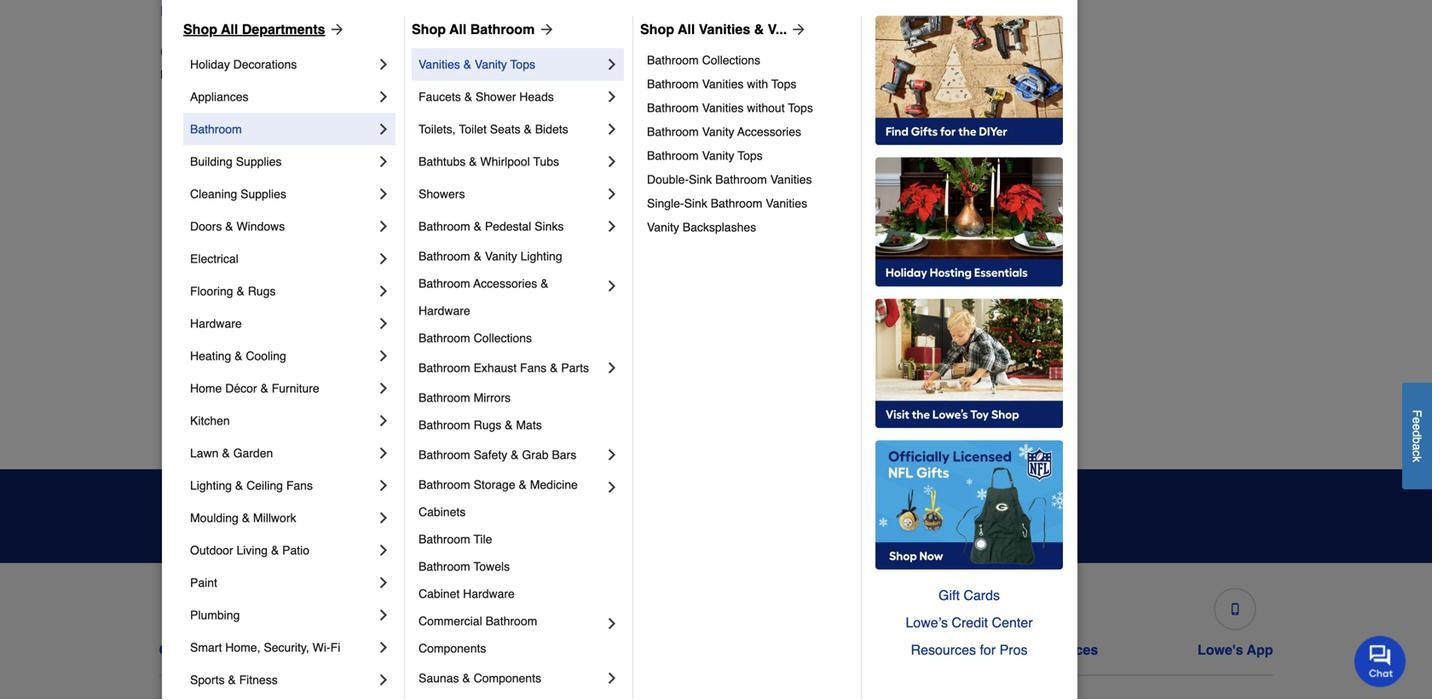 Task type: locate. For each thing, give the bounding box(es) containing it.
& inside home décor & furniture link
[[260, 382, 268, 395]]

pedestal
[[485, 219, 532, 233]]

0 vertical spatial new
[[368, 3, 395, 19]]

voorhees link
[[1008, 393, 1058, 410]]

0 horizontal spatial lighting
[[190, 479, 232, 492]]

0 horizontal spatial gift cards link
[[794, 581, 867, 658]]

0 horizontal spatial fans
[[286, 479, 313, 492]]

toms river
[[1008, 292, 1068, 306]]

bathroom vanities with tops
[[647, 77, 797, 91]]

collections up bathroom exhaust fans & parts
[[474, 331, 532, 345]]

1 horizontal spatial lighting
[[521, 249, 562, 263]]

shop all vanities & v... link
[[640, 19, 808, 40]]

credit for lowe's
[[608, 642, 647, 658]]

0 horizontal spatial cards
[[825, 642, 863, 658]]

& inside moulding & millwork link
[[242, 511, 250, 525]]

1 shop from the left
[[183, 21, 217, 37]]

& right us
[[235, 642, 245, 658]]

vanities inside double-sink bathroom vanities link
[[771, 173, 812, 186]]

bathroom down lawnside link
[[419, 391, 470, 405]]

without
[[747, 101, 785, 115]]

chevron right image for bathtubs & whirlpool tubs
[[604, 153, 621, 170]]

components inside commercial bathroom components
[[419, 642, 486, 655]]

millville link
[[730, 188, 768, 205]]

3 arrow right image from the left
[[787, 21, 808, 38]]

faucets
[[419, 90, 461, 104]]

a up k
[[1411, 444, 1425, 450]]

chevron right image for bathroom accessories & hardware
[[604, 277, 621, 295]]

& inside bathroom safety & grab bars link
[[511, 448, 519, 462]]

hamilton link
[[452, 188, 499, 205]]

electrical link
[[190, 243, 375, 275]]

0 horizontal spatial all
[[221, 21, 238, 37]]

& right bathtubs
[[469, 155, 477, 168]]

city up bathroom exhaust fans & parts
[[490, 326, 511, 340]]

installation services
[[967, 642, 1099, 658]]

collections up bathroom vanities with tops
[[702, 53, 761, 67]]

bathroom mirrors
[[419, 391, 511, 405]]

maple
[[730, 156, 762, 169]]

accessories down without
[[738, 125, 802, 138]]

tops right without
[[788, 101, 813, 115]]

safety
[[474, 448, 508, 462]]

tops for bathroom vanities without tops
[[788, 101, 813, 115]]

1 horizontal spatial cards
[[964, 587, 1000, 603]]

shop for shop all vanities & v...
[[640, 21, 675, 37]]

manchester
[[730, 122, 792, 135]]

& left millwork
[[242, 511, 250, 525]]

0 horizontal spatial new
[[251, 68, 275, 81]]

furniture
[[272, 382, 320, 395]]

bathroom up double-
[[647, 149, 699, 162]]

chevron right image for heating & cooling
[[375, 347, 392, 364]]

chevron right image for commercial bathroom components
[[604, 615, 621, 632]]

& left ceiling
[[235, 479, 243, 492]]

1 vertical spatial a
[[1411, 444, 1425, 450]]

credit for lowe's
[[952, 615, 988, 631]]

vanity inside vanity backsplashes link
[[647, 220, 680, 234]]

bathroom vanity accessories
[[647, 125, 802, 138]]

appliances link
[[190, 80, 375, 113]]

& inside "lighting & ceiling fans" "link"
[[235, 479, 243, 492]]

2 arrow right image from the left
[[535, 21, 555, 38]]

0 vertical spatial accessories
[[738, 125, 802, 138]]

vanity backsplashes
[[647, 220, 757, 234]]

cabinet
[[419, 587, 460, 601]]

vanity backsplashes link
[[647, 215, 849, 239]]

accessories down bathroom & vanity lighting link
[[473, 277, 537, 290]]

jersey
[[399, 3, 439, 19], [278, 68, 313, 81], [452, 326, 487, 340]]

2 east from the top
[[174, 326, 198, 340]]

1 vertical spatial city
[[490, 326, 511, 340]]

turnersville
[[1008, 326, 1069, 340]]

0 vertical spatial gift cards
[[939, 587, 1000, 603]]

river
[[1040, 292, 1068, 306]]

& left shower
[[464, 90, 472, 104]]

jersey up shop all bathroom
[[399, 3, 439, 19]]

center inside the lowe's credit center 'link'
[[651, 642, 694, 658]]

0 horizontal spatial jersey
[[278, 68, 313, 81]]

bathroom inside bathroom accessories & hardware
[[419, 277, 470, 290]]

0 vertical spatial fans
[[520, 361, 547, 375]]

2 horizontal spatial shop
[[640, 21, 675, 37]]

k
[[1411, 456, 1425, 462]]

1 vertical spatial center
[[651, 642, 694, 658]]

lighting
[[521, 249, 562, 263], [190, 479, 232, 492]]

new inside city directory lowe's stores in new jersey
[[251, 68, 275, 81]]

1 vertical spatial new
[[251, 68, 275, 81]]

jersey inside city directory lowe's stores in new jersey
[[278, 68, 313, 81]]

bathroom down shop all vanities & v...
[[647, 53, 699, 67]]

& left patio
[[271, 544, 279, 557]]

plumbing link
[[190, 599, 375, 631]]

arrow right image
[[325, 21, 346, 38], [535, 21, 555, 38], [787, 21, 808, 38]]

& inside contact us & faq 'link'
[[235, 642, 245, 658]]

d
[[1411, 431, 1425, 437]]

components down 'commercial'
[[419, 642, 486, 655]]

1 vertical spatial bathroom collections
[[419, 331, 532, 345]]

fi
[[331, 641, 341, 654]]

lighting & ceiling fans
[[190, 479, 313, 492]]

tops right with
[[772, 77, 797, 91]]

vanities down shade at the top right of page
[[771, 173, 812, 186]]

pickup image
[[411, 603, 423, 615]]

1 vertical spatial fans
[[286, 479, 313, 492]]

& inside bathroom storage & medicine cabinets
[[519, 478, 527, 492]]

& inside the faucets & shower heads link
[[464, 90, 472, 104]]

order status
[[376, 642, 459, 658]]

0 vertical spatial center
[[992, 615, 1033, 631]]

vanities left v...
[[699, 21, 751, 37]]

2 all from the left
[[450, 21, 467, 37]]

0 horizontal spatial gift cards
[[797, 642, 863, 658]]

1 horizontal spatial arrow right image
[[535, 21, 555, 38]]

1 horizontal spatial all
[[450, 21, 467, 37]]

lighting up moulding
[[190, 479, 232, 492]]

& inside bathtubs & whirlpool tubs link
[[469, 155, 477, 168]]

accessories
[[738, 125, 802, 138], [473, 277, 537, 290]]

cleaning supplies link
[[190, 178, 375, 210]]

chat invite button image
[[1355, 635, 1407, 687]]

1 horizontal spatial shop
[[412, 21, 446, 37]]

lowe's up saunas & components link
[[558, 642, 604, 658]]

3 all from the left
[[678, 21, 695, 37]]

credit
[[952, 615, 988, 631], [608, 642, 647, 658]]

bathroom tile
[[419, 532, 492, 546]]

chevron right image for doors & windows
[[375, 218, 392, 235]]

bathroom collections link up with
[[647, 48, 849, 72]]

bathroom down holmdel
[[419, 277, 470, 290]]

all up vanities & vanity tops
[[450, 21, 467, 37]]

bathroom down cabinet hardware link at left
[[486, 614, 537, 628]]

& inside bathroom accessories & hardware
[[541, 277, 549, 290]]

arrow right image for shop all vanities & v...
[[787, 21, 808, 38]]

chevron right image for faucets & shower heads
[[604, 88, 621, 105]]

toilets, toilet seats & bidets link
[[419, 113, 604, 145]]

arrow right image inside shop all departments link
[[325, 21, 346, 38]]

tops for bathroom vanities with tops
[[772, 77, 797, 91]]

city
[[160, 40, 199, 64], [490, 326, 511, 340]]

supplies up cleaning supplies
[[236, 155, 282, 168]]

2 horizontal spatial all
[[678, 21, 695, 37]]

rugs down lumberton
[[474, 418, 502, 432]]

& inside heating & cooling link
[[235, 349, 243, 363]]

shop inside shop all departments link
[[183, 21, 217, 37]]

0 vertical spatial a
[[193, 3, 200, 19]]

shop down "find a store"
[[183, 21, 217, 37]]

east down deptford
[[174, 292, 198, 306]]

jersey inside button
[[399, 3, 439, 19]]

0 horizontal spatial credit
[[608, 642, 647, 658]]

& right storage
[[519, 478, 527, 492]]

0 vertical spatial gift
[[939, 587, 960, 603]]

outdoor living & patio
[[190, 544, 310, 557]]

vanity inside the vanities & vanity tops link
[[475, 57, 507, 71]]

arrow right image up bathroom vanities with tops link
[[787, 21, 808, 38]]

vanities inside shop all vanities & v... link
[[699, 21, 751, 37]]

1 vertical spatial lighting
[[190, 479, 232, 492]]

& left grab at the bottom left of page
[[511, 448, 519, 462]]

tops up the faucets & shower heads link
[[510, 57, 536, 71]]

& inside bathroom & pedestal sinks link
[[474, 219, 482, 233]]

shop for shop all departments
[[183, 21, 217, 37]]

1 horizontal spatial center
[[992, 615, 1033, 631]]

& left parts
[[550, 361, 558, 375]]

& right the seats
[[524, 122, 532, 136]]

0 horizontal spatial center
[[651, 642, 694, 658]]

bathroom inside bathroom storage & medicine cabinets
[[419, 478, 470, 492]]

1 vertical spatial gift cards
[[797, 642, 863, 658]]

1 vertical spatial rugs
[[474, 418, 502, 432]]

0 horizontal spatial city
[[160, 40, 199, 64]]

& right lawn
[[222, 446, 230, 460]]

bathroom inside commercial bathroom components
[[486, 614, 537, 628]]

components for commercial bathroom components
[[419, 642, 486, 655]]

0 vertical spatial sink
[[689, 173, 712, 186]]

ceiling
[[247, 479, 283, 492]]

2 horizontal spatial arrow right image
[[787, 21, 808, 38]]

0 vertical spatial city
[[160, 40, 199, 64]]

e
[[1411, 417, 1425, 424], [1411, 424, 1425, 431]]

union link
[[1008, 359, 1039, 376]]

& right doors
[[225, 219, 233, 233]]

1 horizontal spatial collections
[[702, 53, 761, 67]]

chevron right image for electrical
[[375, 250, 392, 267]]

bathroom collections link up bathroom exhaust fans & parts
[[419, 324, 621, 352]]

rugs down 'electrical' link
[[248, 284, 276, 298]]

& inside bathroom rugs & mats link
[[505, 418, 513, 432]]

vanity up faucets & shower heads at the top of the page
[[475, 57, 507, 71]]

0 vertical spatial rugs
[[248, 284, 276, 298]]

stores
[[200, 68, 235, 81]]

shop inside shop all vanities & v... link
[[640, 21, 675, 37]]

& inside saunas & components link
[[462, 671, 470, 685]]

jersey up lawnside
[[452, 326, 487, 340]]

& down hillsborough
[[474, 249, 482, 263]]

east up heating
[[174, 326, 198, 340]]

& left v...
[[754, 21, 764, 37]]

shop up bathroom vanities with tops
[[640, 21, 675, 37]]

vanity down bathroom vanity accessories
[[702, 149, 735, 162]]

sink down bathroom vanity tops
[[689, 173, 712, 186]]

1 all from the left
[[221, 21, 238, 37]]

order
[[376, 642, 413, 658]]

toms river link
[[1008, 290, 1068, 307]]

chevron right image for appliances
[[375, 88, 392, 105]]

visit the lowe's toy shop. image
[[876, 299, 1063, 428]]

0 horizontal spatial accessories
[[473, 277, 537, 290]]

chevron right image for paint
[[375, 574, 392, 591]]

0 vertical spatial east
[[174, 292, 198, 306]]

gift cards
[[939, 587, 1000, 603], [797, 642, 863, 658]]

1 horizontal spatial gift cards
[[939, 587, 1000, 603]]

shop inside shop all bathroom 'link'
[[412, 21, 446, 37]]

garden
[[233, 446, 273, 460]]

vanities up morganville
[[766, 196, 808, 210]]

city inside city directory lowe's stores in new jersey
[[160, 40, 199, 64]]

flooring & rugs
[[190, 284, 276, 298]]

lowe's inside 'link'
[[558, 642, 604, 658]]

shop for shop all bathroom
[[412, 21, 446, 37]]

center inside lowe's credit center link
[[992, 615, 1033, 631]]

1 vertical spatial east
[[174, 326, 198, 340]]

1 vertical spatial components
[[474, 671, 541, 685]]

2 horizontal spatial jersey
[[452, 326, 487, 340]]

1 horizontal spatial jersey
[[399, 3, 439, 19]]

vanities up bathroom vanities without tops
[[702, 77, 744, 91]]

chevron right image
[[604, 88, 621, 105], [604, 121, 621, 138], [604, 153, 621, 170], [604, 185, 621, 202], [375, 218, 392, 235], [604, 218, 621, 235], [375, 315, 392, 332], [375, 347, 392, 364], [604, 359, 621, 376], [375, 380, 392, 397], [375, 445, 392, 462], [375, 477, 392, 494], [375, 509, 392, 526], [375, 542, 392, 559], [604, 615, 621, 632], [375, 639, 392, 656], [604, 670, 621, 687]]

0 vertical spatial credit
[[952, 615, 988, 631]]

0 vertical spatial lighting
[[521, 249, 562, 263]]

0 horizontal spatial lowe's
[[160, 68, 197, 81]]

1 horizontal spatial credit
[[952, 615, 988, 631]]

lowe's credit center
[[558, 642, 694, 658]]

departments
[[242, 21, 325, 37]]

bathroom collections up bathroom vanities with tops
[[647, 53, 761, 67]]

& down rutherford
[[235, 349, 243, 363]]

sports & fitness link
[[190, 664, 375, 696]]

lawn & garden link
[[190, 437, 375, 469]]

1 horizontal spatial rugs
[[474, 418, 502, 432]]

1 horizontal spatial a
[[1411, 444, 1425, 450]]

2 shop from the left
[[412, 21, 446, 37]]

collections
[[702, 53, 761, 67], [474, 331, 532, 345]]

e up d
[[1411, 417, 1425, 424]]

supplies for cleaning supplies
[[241, 187, 286, 201]]

chevron right image for saunas & components
[[604, 670, 621, 687]]

arrow right image inside shop all vanities & v... link
[[787, 21, 808, 38]]

lowe's for lowe's credit center
[[558, 642, 604, 658]]

new inside button
[[368, 3, 395, 19]]

commercial bathroom components
[[419, 614, 541, 655]]

0 vertical spatial bathroom collections
[[647, 53, 761, 67]]

& down bathroom & vanity lighting link
[[541, 277, 549, 290]]

hardware down east brunswick link
[[190, 317, 242, 330]]

arrow right image inside shop all bathroom 'link'
[[535, 21, 555, 38]]

vanity down bathroom vanities without tops
[[702, 125, 735, 138]]

vanity inside bathroom vanity accessories link
[[702, 125, 735, 138]]

3 shop from the left
[[640, 21, 675, 37]]

chevron right image for toilets, toilet seats & bidets
[[604, 121, 621, 138]]

moulding & millwork
[[190, 511, 296, 525]]

bathroom up bathroom vanities without tops
[[647, 77, 699, 91]]

bathroom up cabinets at the left of page
[[419, 478, 470, 492]]

chevron right image for cleaning supplies
[[375, 185, 392, 202]]

lowe's left stores
[[160, 68, 197, 81]]

millville
[[730, 190, 768, 203]]

new jersey
[[368, 3, 439, 19]]

& inside sports & fitness link
[[228, 673, 236, 687]]

lighting inside bathroom & vanity lighting link
[[521, 249, 562, 263]]

city directory lowe's stores in new jersey
[[160, 40, 313, 81]]

0 horizontal spatial shop
[[183, 21, 217, 37]]

fans inside "link"
[[286, 479, 313, 492]]

arrow right image up the vanities & vanity tops link
[[535, 21, 555, 38]]

vanity
[[475, 57, 507, 71], [702, 125, 735, 138], [702, 149, 735, 162], [647, 220, 680, 234], [485, 249, 517, 263]]

1 vertical spatial jersey
[[278, 68, 313, 81]]

& down shop all bathroom
[[464, 57, 472, 71]]

vanities up faucets
[[419, 57, 460, 71]]

lighting down "sinks"
[[521, 249, 562, 263]]

bathroom storage & medicine cabinets link
[[419, 471, 604, 526]]

0 vertical spatial components
[[419, 642, 486, 655]]

holiday hosting essentials. image
[[876, 157, 1063, 287]]

lowe's inside city directory lowe's stores in new jersey
[[160, 68, 197, 81]]

chevron right image for plumbing
[[375, 607, 392, 624]]

bathtubs & whirlpool tubs link
[[419, 145, 604, 178]]

arrow right image for shop all bathroom
[[535, 21, 555, 38]]

& left the mats
[[505, 418, 513, 432]]

fans right ceiling
[[286, 479, 313, 492]]

1 arrow right image from the left
[[325, 21, 346, 38]]

1 vertical spatial accessories
[[473, 277, 537, 290]]

holmdel link
[[452, 256, 496, 273]]

mobile image
[[1230, 603, 1242, 615]]

0 vertical spatial supplies
[[236, 155, 282, 168]]

1 horizontal spatial bathroom collections link
[[647, 48, 849, 72]]

and
[[559, 496, 595, 519]]

0 vertical spatial jersey
[[399, 3, 439, 19]]

bathroom up bathroom mirrors
[[419, 361, 470, 375]]

bathroom up the vanities & vanity tops link
[[470, 21, 535, 37]]

union
[[1008, 360, 1039, 374]]

find a store link
[[160, 1, 239, 22]]

east brunswick link
[[174, 290, 256, 307]]

1 vertical spatial sink
[[684, 196, 708, 210]]

2 vertical spatial jersey
[[452, 326, 487, 340]]

hardware down towels
[[463, 587, 515, 601]]

jersey down departments on the left
[[278, 68, 313, 81]]

center for lowe's credit center
[[651, 642, 694, 658]]

& inside bathroom exhaust fans & parts link
[[550, 361, 558, 375]]

bathroom down "manahawkin"
[[419, 448, 470, 462]]

bathroom tile link
[[419, 526, 621, 553]]

1 vertical spatial gift
[[797, 642, 821, 658]]

saunas
[[419, 671, 459, 685]]

all down store
[[221, 21, 238, 37]]

0 horizontal spatial bathroom collections
[[419, 331, 532, 345]]

0 horizontal spatial a
[[193, 3, 200, 19]]

e up b
[[1411, 424, 1425, 431]]

0 horizontal spatial gift
[[797, 642, 821, 658]]

tile
[[474, 532, 492, 546]]

0 vertical spatial collections
[[702, 53, 761, 67]]

& right saunas
[[462, 671, 470, 685]]

& right the sports
[[228, 673, 236, 687]]

2 horizontal spatial lowe's
[[1198, 642, 1244, 658]]

windows
[[237, 219, 285, 233]]

heating & cooling link
[[190, 340, 375, 372]]

home décor & furniture
[[190, 382, 320, 395]]

supplies up windows
[[241, 187, 286, 201]]

bathroom collections up lawnside
[[419, 331, 532, 345]]

chevron right image
[[375, 56, 392, 73], [604, 56, 621, 73], [375, 88, 392, 105], [375, 121, 392, 138], [375, 153, 392, 170], [375, 185, 392, 202], [375, 250, 392, 267], [604, 277, 621, 295], [375, 283, 392, 300], [375, 412, 392, 429], [604, 446, 621, 463], [604, 479, 621, 496], [375, 574, 392, 591], [375, 607, 392, 624], [375, 671, 392, 689]]

all inside 'link'
[[450, 21, 467, 37]]

flemington
[[452, 122, 511, 135]]

a inside 'button'
[[1411, 444, 1425, 450]]

& right flooring
[[237, 284, 245, 298]]

rutherford
[[201, 326, 258, 340]]

chevron right image for home décor & furniture
[[375, 380, 392, 397]]

storage
[[474, 478, 516, 492]]

all up bathroom vanities with tops
[[678, 21, 695, 37]]

hardware up jersey city link
[[419, 304, 470, 318]]

east for east rutherford
[[174, 326, 198, 340]]

& down hamilton link
[[474, 219, 482, 233]]

vanity down hillsborough
[[485, 249, 517, 263]]

vanity down single-
[[647, 220, 680, 234]]

0 horizontal spatial arrow right image
[[325, 21, 346, 38]]

shop down new jersey
[[412, 21, 446, 37]]

moulding
[[190, 511, 239, 525]]

1 vertical spatial credit
[[608, 642, 647, 658]]

0 horizontal spatial collections
[[474, 331, 532, 345]]

1 horizontal spatial city
[[490, 326, 511, 340]]

shop all vanities & v...
[[640, 21, 787, 37]]

all for bathroom
[[450, 21, 467, 37]]

find gifts for the diyer. image
[[876, 16, 1063, 145]]

& right décor
[[260, 382, 268, 395]]

a right find
[[193, 3, 200, 19]]

1 vertical spatial bathroom collections link
[[419, 324, 621, 352]]

bathroom down cabinets at the left of page
[[419, 532, 470, 546]]

doors & windows link
[[190, 210, 375, 243]]

building
[[190, 155, 233, 168]]

sink up vanity backsplashes
[[684, 196, 708, 210]]

lowe's left app
[[1198, 642, 1244, 658]]

1 vertical spatial supplies
[[241, 187, 286, 201]]

1 horizontal spatial lowe's
[[558, 642, 604, 658]]

1 horizontal spatial new
[[368, 3, 395, 19]]

& inside doors & windows link
[[225, 219, 233, 233]]

1 east from the top
[[174, 292, 198, 306]]

accessories inside bathroom accessories & hardware
[[473, 277, 537, 290]]

vanities down bathroom vanities with tops
[[702, 101, 744, 115]]

credit inside 'link'
[[608, 642, 647, 658]]

to
[[618, 523, 629, 537]]

tops for vanities & vanity tops
[[510, 57, 536, 71]]



Task type: describe. For each thing, give the bounding box(es) containing it.
vanities inside single-sink bathroom vanities link
[[766, 196, 808, 210]]

exhaust
[[474, 361, 517, 375]]

shop all bathroom
[[412, 21, 535, 37]]

bathroom storage & medicine cabinets
[[419, 478, 581, 519]]

grab
[[522, 448, 549, 462]]

bathroom down appliances
[[190, 122, 242, 136]]

outdoor living & patio link
[[190, 534, 375, 567]]

lighting inside "lighting & ceiling fans" "link"
[[190, 479, 232, 492]]

hardware inside bathroom accessories & hardware
[[419, 304, 470, 318]]

maple shade link
[[730, 154, 800, 171]]

rio
[[1008, 190, 1026, 203]]

showers link
[[419, 178, 604, 210]]

toms
[[1008, 292, 1036, 306]]

1 vertical spatial collections
[[474, 331, 532, 345]]

bathroom down bathroom mirrors
[[419, 418, 470, 432]]

bathroom up bathroom vanity tops
[[647, 125, 699, 138]]

& inside outdoor living & patio link
[[271, 544, 279, 557]]

vanities inside "bathroom vanities without tops" link
[[702, 101, 744, 115]]

doors
[[190, 219, 222, 233]]

seats
[[490, 122, 521, 136]]

& inside toilets, toilet seats & bidets "link"
[[524, 122, 532, 136]]

double-
[[647, 173, 689, 186]]

backsplashes
[[683, 220, 757, 234]]

all for vanities
[[678, 21, 695, 37]]

vanity inside bathroom & vanity lighting link
[[485, 249, 517, 263]]

paint link
[[190, 567, 375, 599]]

home
[[190, 382, 222, 395]]

woodbridge
[[1008, 428, 1072, 442]]

egg harbor township
[[174, 394, 288, 408]]

0 horizontal spatial rugs
[[248, 284, 276, 298]]

bathroom up cabinet
[[419, 560, 470, 573]]

& inside the vanities & vanity tops link
[[464, 57, 472, 71]]

installation
[[967, 642, 1039, 658]]

vanities & vanity tops
[[419, 57, 536, 71]]

chevron right image for moulding & millwork
[[375, 509, 392, 526]]

chevron right image for bathroom exhaust fans & parts
[[604, 359, 621, 376]]

1 horizontal spatial bathroom collections
[[647, 53, 761, 67]]

find
[[160, 3, 189, 19]]

sink for double-
[[689, 173, 712, 186]]

bathroom down bathroom vanities with tops
[[647, 101, 699, 115]]

0 vertical spatial bathroom collections link
[[647, 48, 849, 72]]

vanities inside the vanities & vanity tops link
[[419, 57, 460, 71]]

millwork
[[253, 511, 296, 525]]

brick link
[[174, 154, 200, 171]]

chevron right image for showers
[[604, 185, 621, 202]]

2 e from the top
[[1411, 424, 1425, 431]]

1 e from the top
[[1411, 417, 1425, 424]]

smart home, security, wi-fi
[[190, 641, 341, 654]]

0 horizontal spatial bathroom collections link
[[419, 324, 621, 352]]

bathroom vanity tops link
[[647, 144, 849, 167]]

1 horizontal spatial accessories
[[738, 125, 802, 138]]

butler link
[[174, 188, 205, 205]]

tops down bathroom vanity accessories link
[[738, 149, 763, 162]]

customer care image
[[212, 603, 224, 615]]

sewell
[[1008, 224, 1043, 237]]

rio grande link
[[1008, 188, 1069, 205]]

chevron right image for lighting & ceiling fans
[[375, 477, 392, 494]]

chevron right image for bathroom
[[375, 121, 392, 138]]

east for east brunswick
[[174, 292, 198, 306]]

& inside shop all vanities & v... link
[[754, 21, 764, 37]]

1 horizontal spatial gift
[[939, 587, 960, 603]]

share.
[[633, 523, 668, 537]]

bars
[[552, 448, 577, 462]]

bathroom inside 'link'
[[470, 21, 535, 37]]

kitchen link
[[190, 405, 375, 437]]

installation services link
[[967, 581, 1099, 658]]

chevron right image for bathroom safety & grab bars
[[604, 446, 621, 463]]

all for departments
[[221, 21, 238, 37]]

security,
[[264, 641, 309, 654]]

inspiration
[[448, 496, 553, 519]]

smart home, security, wi-fi link
[[190, 631, 375, 664]]

township
[[238, 394, 288, 408]]

delran
[[174, 224, 209, 237]]

shop all bathroom link
[[412, 19, 555, 40]]

bayonne
[[174, 122, 221, 135]]

faq
[[248, 642, 277, 658]]

showers
[[419, 187, 465, 201]]

morganville
[[730, 224, 791, 237]]

resources for pros
[[911, 642, 1028, 658]]

chevron right image for outdoor living & patio
[[375, 542, 392, 559]]

mirrors
[[474, 391, 511, 405]]

bathroom down showers
[[419, 219, 470, 233]]

vanity inside bathroom vanity tops link
[[702, 149, 735, 162]]

manahawkin link
[[452, 427, 519, 444]]

resources for pros link
[[876, 636, 1063, 664]]

c
[[1411, 450, 1425, 456]]

& inside lawn & garden link
[[222, 446, 230, 460]]

saunas & components
[[419, 671, 541, 685]]

sink for single-
[[684, 196, 708, 210]]

saunas & components link
[[419, 662, 604, 694]]

sign up form
[[688, 493, 1050, 539]]

v...
[[768, 21, 787, 37]]

lowe's
[[906, 615, 948, 631]]

we've
[[525, 523, 559, 537]]

resources
[[911, 642, 976, 658]]

components for saunas & components
[[474, 671, 541, 685]]

& inside flooring & rugs link
[[237, 284, 245, 298]]

arrow right image for shop all departments
[[325, 21, 346, 38]]

supplies for building supplies
[[236, 155, 282, 168]]

bathroom rugs & mats link
[[419, 411, 621, 439]]

east rutherford
[[174, 326, 258, 340]]

sinks
[[535, 219, 564, 233]]

bathroom vanity tops
[[647, 149, 763, 162]]

chevron right image for bathroom storage & medicine cabinets
[[604, 479, 621, 496]]

vanities inside bathroom vanities with tops link
[[702, 77, 744, 91]]

kitchen
[[190, 414, 230, 428]]

chevron right image for lawn & garden
[[375, 445, 392, 462]]

chevron right image for flooring & rugs
[[375, 283, 392, 300]]

towels
[[474, 560, 510, 573]]

chevron right image for vanities & vanity tops
[[604, 56, 621, 73]]

for
[[980, 642, 996, 658]]

paint
[[190, 576, 217, 590]]

bathroom down hillsborough
[[419, 249, 470, 263]]

hillsborough link
[[452, 222, 518, 239]]

jersey city
[[452, 326, 511, 340]]

chevron right image for hardware
[[375, 315, 392, 332]]

officially licensed n f l gifts. shop now. image
[[876, 440, 1063, 570]]

lawn & garden
[[190, 446, 273, 460]]

home décor & furniture link
[[190, 372, 375, 405]]

hardware link
[[190, 307, 375, 340]]

chevron right image for building supplies
[[375, 153, 392, 170]]

0 vertical spatial cards
[[964, 587, 1000, 603]]

shade
[[766, 156, 800, 169]]

tubs
[[533, 155, 559, 168]]

living
[[237, 544, 268, 557]]

1 horizontal spatial fans
[[520, 361, 547, 375]]

& inside bathroom & vanity lighting link
[[474, 249, 482, 263]]

princeton link
[[1008, 154, 1058, 171]]

holiday decorations link
[[190, 48, 375, 80]]

manchester link
[[730, 120, 792, 137]]

sign up
[[971, 508, 1022, 524]]

dimensions image
[[1027, 603, 1039, 615]]

bathtubs
[[419, 155, 466, 168]]

lowe's app
[[1198, 642, 1274, 658]]

new jersey button
[[368, 1, 439, 22]]

rio grande
[[1008, 190, 1069, 203]]

bathroom down maple
[[716, 173, 767, 186]]

chevron right image for sports & fitness
[[375, 671, 392, 689]]

1 vertical spatial cards
[[825, 642, 863, 658]]

turnersville link
[[1008, 324, 1069, 342]]

chevron right image for smart home, security, wi-fi
[[375, 639, 392, 656]]

bathroom up lawnside
[[419, 331, 470, 345]]

wi-
[[313, 641, 331, 654]]

center for lowe's credit center
[[992, 615, 1033, 631]]

1 horizontal spatial gift cards link
[[876, 582, 1063, 609]]

cleaning supplies
[[190, 187, 286, 201]]

contact
[[159, 642, 210, 658]]

cooling
[[246, 349, 286, 363]]

bathroom down "double-sink bathroom vanities"
[[711, 196, 763, 210]]

chevron right image for holiday decorations
[[375, 56, 392, 73]]

princeton
[[1008, 156, 1058, 169]]

order status link
[[376, 581, 459, 658]]

chevron right image for bathroom & pedestal sinks
[[604, 218, 621, 235]]

trends
[[601, 496, 668, 519]]

whirlpool
[[480, 155, 530, 168]]

sicklerville
[[1008, 258, 1064, 272]]

voorhees
[[1008, 394, 1058, 408]]

lowe's for lowe's app
[[1198, 642, 1244, 658]]

f
[[1411, 410, 1425, 417]]

chevron right image for kitchen
[[375, 412, 392, 429]]



Task type: vqa. For each thing, say whether or not it's contained in the screenshot.
right RUGS
yes



